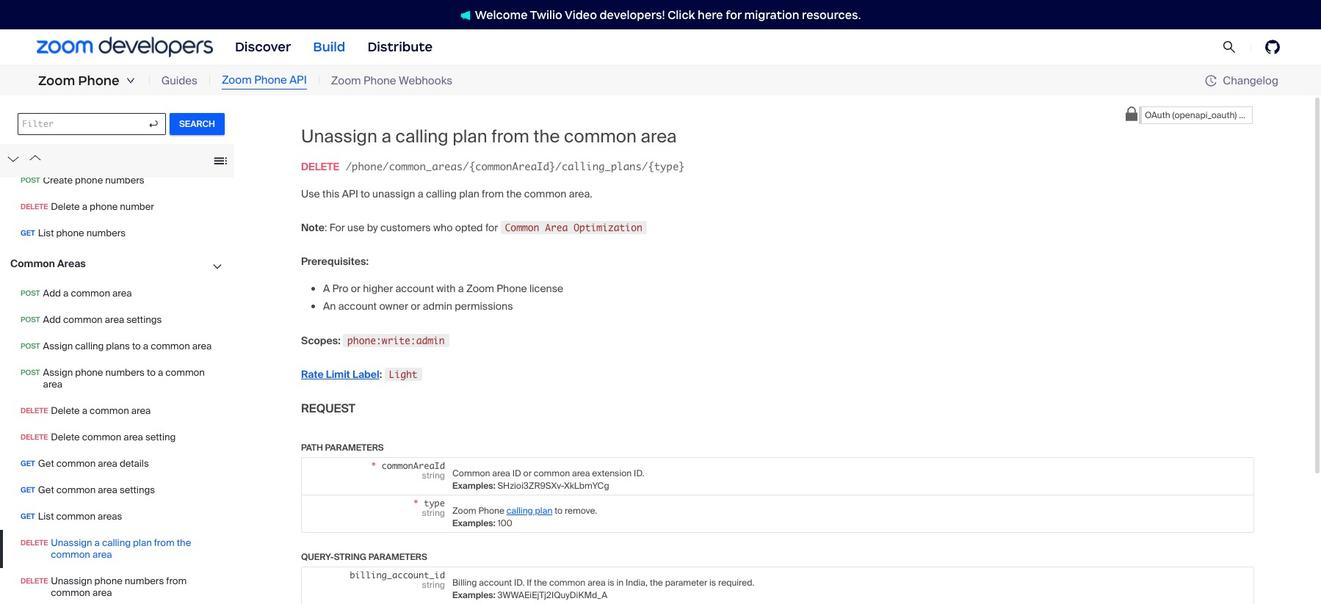 Task type: describe. For each thing, give the bounding box(es) containing it.
resources.
[[802, 8, 861, 22]]

zoom phone
[[38, 73, 120, 89]]

history image left changelog
[[1205, 75, 1217, 87]]

query-string parameters
[[301, 551, 427, 563]]

developers!
[[600, 8, 665, 22]]

video
[[565, 8, 597, 22]]

zoom for zoom phone webhooks
[[331, 73, 361, 88]]

history image down search icon
[[1205, 75, 1223, 87]]

zoom for zoom phone api
[[222, 73, 252, 88]]

click
[[668, 8, 695, 22]]

string
[[334, 551, 366, 563]]

migration
[[744, 8, 799, 22]]

welcome twilio video developers! click here for migration resources. link
[[446, 7, 876, 22]]

webhooks
[[399, 73, 452, 88]]

down image
[[126, 76, 135, 85]]

zoom phone api link
[[222, 72, 307, 89]]

phone for zoom phone
[[78, 73, 120, 89]]

request
[[301, 401, 356, 416]]

zoom phone webhooks link
[[331, 73, 452, 89]]

zoom developer logo image
[[37, 37, 213, 57]]

welcome twilio video developers! click here for migration resources.
[[475, 8, 861, 22]]

phone for zoom phone webhooks
[[364, 73, 396, 88]]



Task type: vqa. For each thing, say whether or not it's contained in the screenshot.
Get call log details Administrator-level API that shows logs about a call Available to account-level OAuth apps with phone:read:admin scope
no



Task type: locate. For each thing, give the bounding box(es) containing it.
0 horizontal spatial zoom
[[38, 73, 75, 89]]

changelog
[[1223, 73, 1279, 88]]

parameters right the string
[[368, 551, 427, 563]]

search image
[[1223, 40, 1236, 54]]

changelog link
[[1205, 73, 1279, 88]]

phone left api
[[254, 73, 287, 88]]

here
[[698, 8, 723, 22]]

3 zoom from the left
[[331, 73, 361, 88]]

query-
[[301, 551, 334, 563]]

guides
[[161, 73, 197, 88]]

1 phone from the left
[[78, 73, 120, 89]]

zoom phone api
[[222, 73, 307, 88]]

1 horizontal spatial phone
[[254, 73, 287, 88]]

for
[[726, 8, 742, 22]]

zoom
[[38, 73, 75, 89], [222, 73, 252, 88], [331, 73, 361, 88]]

path
[[301, 442, 323, 454]]

search image
[[1223, 40, 1236, 54]]

2 horizontal spatial zoom
[[331, 73, 361, 88]]

zoom for zoom phone
[[38, 73, 75, 89]]

zoom phone webhooks
[[331, 73, 452, 88]]

2 horizontal spatial phone
[[364, 73, 396, 88]]

1 horizontal spatial zoom
[[222, 73, 252, 88]]

3 phone from the left
[[364, 73, 396, 88]]

api
[[289, 73, 307, 88]]

1 zoom from the left
[[38, 73, 75, 89]]

2 phone from the left
[[254, 73, 287, 88]]

2 zoom from the left
[[222, 73, 252, 88]]

0 horizontal spatial phone
[[78, 73, 120, 89]]

history image
[[1205, 75, 1223, 87], [1205, 75, 1217, 87]]

phone left the webhooks
[[364, 73, 396, 88]]

0 vertical spatial parameters
[[325, 442, 384, 454]]

notification image
[[460, 10, 475, 20], [460, 10, 470, 20]]

parameters right path
[[325, 442, 384, 454]]

parameters
[[325, 442, 384, 454], [368, 551, 427, 563]]

phone
[[78, 73, 120, 89], [254, 73, 287, 88], [364, 73, 396, 88]]

phone for zoom phone api
[[254, 73, 287, 88]]

guides link
[[161, 73, 197, 89]]

welcome
[[475, 8, 528, 22]]

phone left down image
[[78, 73, 120, 89]]

github image
[[1265, 40, 1280, 54], [1265, 40, 1280, 54]]

path parameters
[[301, 442, 384, 454]]

1 vertical spatial parameters
[[368, 551, 427, 563]]

twilio
[[530, 8, 562, 22]]



